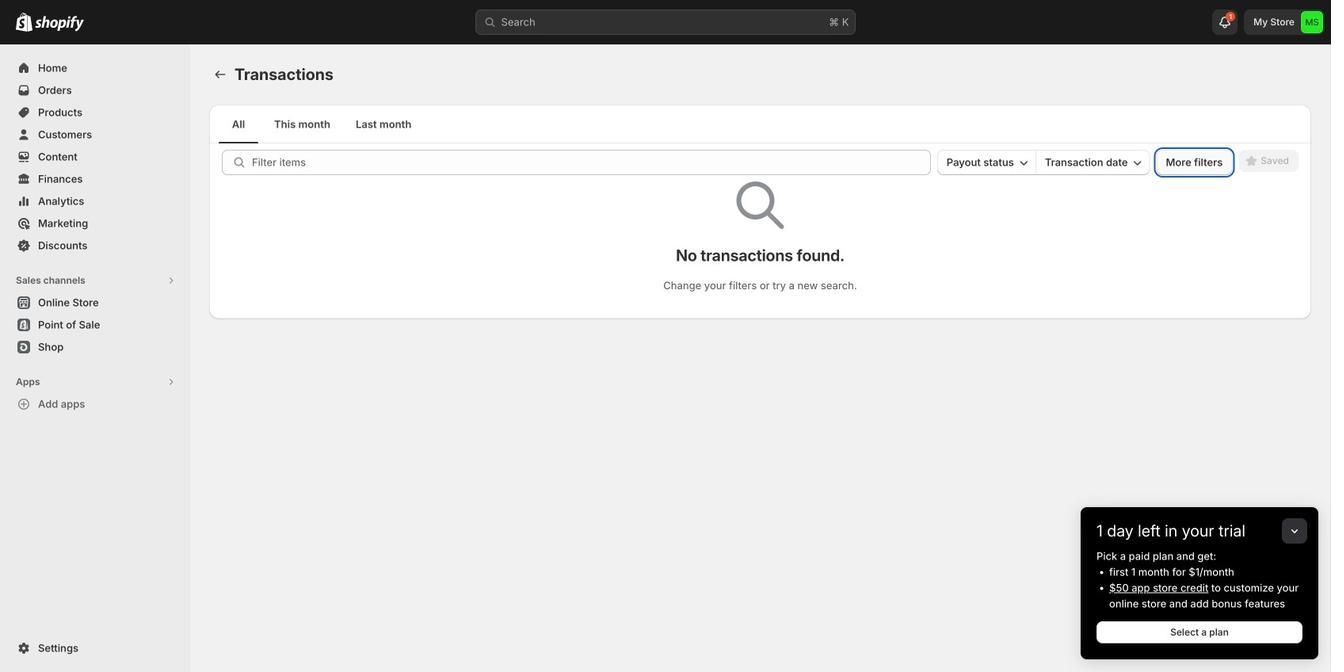 Task type: locate. For each thing, give the bounding box(es) containing it.
Filter items text field
[[252, 150, 931, 175]]

tab list
[[216, 105, 1305, 143]]

empty search results image
[[737, 181, 784, 229]]



Task type: describe. For each thing, give the bounding box(es) containing it.
shopify image
[[35, 16, 84, 32]]

shopify image
[[16, 12, 32, 32]]

my store image
[[1301, 11, 1324, 33]]



Task type: vqa. For each thing, say whether or not it's contained in the screenshot.
Search collections text box
no



